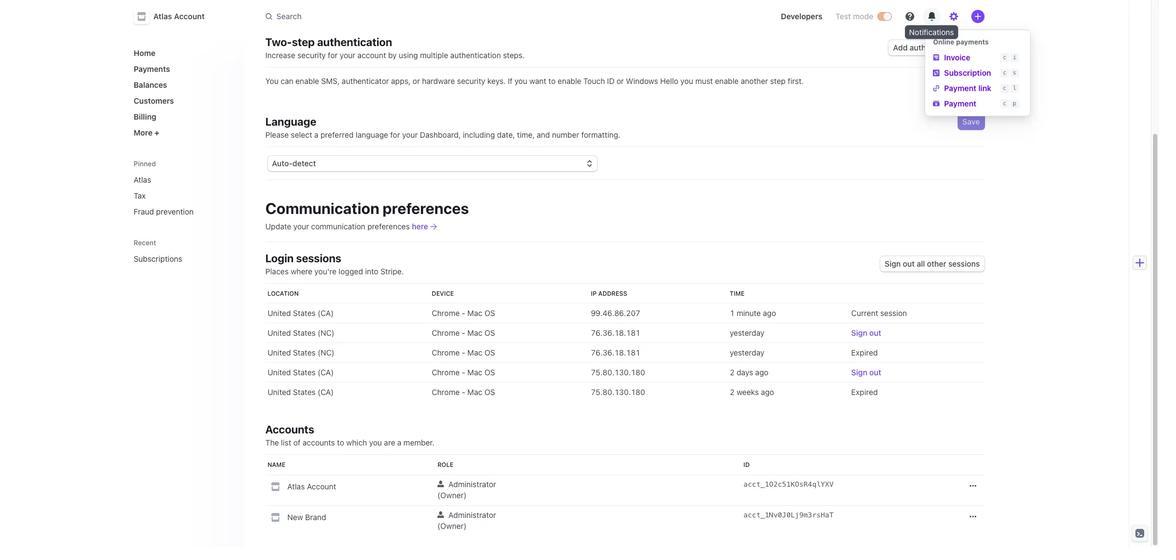 Task type: vqa. For each thing, say whether or not it's contained in the screenshot.
search box
no



Task type: describe. For each thing, give the bounding box(es) containing it.
step inside "popup button"
[[964, 43, 980, 52]]

2 for 2 weeks ago
[[730, 387, 735, 397]]

weeks
[[737, 387, 759, 397]]

where
[[291, 267, 312, 276]]

2 or from the left
[[617, 76, 624, 86]]

3 states from the top
[[293, 348, 316, 357]]

mac for days
[[467, 368, 482, 377]]

increase
[[265, 50, 295, 60]]

help image
[[905, 12, 914, 21]]

mac for minute
[[467, 308, 482, 318]]

svg image
[[970, 483, 976, 489]]

steps.
[[503, 50, 525, 60]]

you inside accounts the list of accounts to which you are a member.
[[369, 438, 382, 447]]

2 states from the top
[[293, 328, 316, 338]]

- for weeks
[[462, 387, 465, 397]]

add
[[893, 43, 908, 52]]

payment link menu item
[[930, 81, 1026, 96]]

hello
[[660, 76, 678, 86]]

other
[[927, 259, 946, 268]]

(ca) for 2 weeks ago
[[318, 387, 334, 397]]

l
[[1013, 85, 1016, 92]]

subscriptions link
[[129, 250, 219, 268]]

customers
[[134, 96, 174, 105]]

mac for weeks
[[467, 387, 482, 397]]

billing link
[[129, 108, 235, 126]]

2 os from the top
[[484, 328, 495, 338]]

member.
[[403, 438, 435, 447]]

sessions inside button
[[948, 259, 980, 268]]

add authentication step
[[893, 43, 980, 52]]

auto-detect
[[272, 159, 316, 168]]

home link
[[129, 44, 235, 62]]

acct_1nv0j0lj9m3rshat
[[743, 511, 834, 519]]

including
[[463, 130, 495, 139]]

2 enable from the left
[[558, 76, 581, 86]]

save
[[962, 117, 980, 126]]

if
[[508, 76, 512, 86]]

language
[[265, 115, 316, 128]]

accounts the list of accounts to which you are a member.
[[265, 423, 435, 447]]

mode
[[853, 12, 873, 21]]

i
[[1013, 54, 1016, 61]]

notifications tooltip
[[905, 25, 958, 39]]

1 (nc) from the top
[[318, 328, 334, 338]]

atlas inside 'link'
[[134, 175, 151, 184]]

time
[[730, 290, 745, 297]]

your inside two-step authentication increase security for your account by using multiple authentication steps.
[[340, 50, 355, 60]]

subscription menu item
[[930, 65, 1026, 81]]

security inside two-step authentication increase security for your account by using multiple authentication steps.
[[297, 50, 326, 60]]

role
[[437, 461, 454, 468]]

two-step authentication increase security for your account by using multiple authentication steps.
[[265, 36, 525, 60]]

settings image
[[949, 12, 958, 21]]

99.46.86.207
[[591, 308, 640, 318]]

notifications image
[[927, 12, 936, 21]]

account inside button
[[174, 12, 205, 21]]

all
[[917, 259, 925, 268]]

brand
[[305, 513, 326, 522]]

stripe.
[[380, 267, 404, 276]]

2 76.36.18.181 from the top
[[591, 348, 640, 357]]

payment for payment
[[944, 99, 976, 108]]

(owner) for atlas account
[[437, 491, 466, 500]]

states for weeks
[[293, 387, 316, 397]]

invoice link
[[933, 52, 970, 63]]

using
[[399, 50, 418, 60]]

are
[[384, 438, 395, 447]]

tax link
[[129, 187, 235, 205]]

name
[[268, 461, 285, 468]]

language
[[356, 130, 388, 139]]

you're
[[314, 267, 336, 276]]

2 united states (nc) from the top
[[268, 348, 334, 357]]

ago for 2 days ago
[[755, 368, 768, 377]]

want
[[529, 76, 546, 86]]

windows
[[626, 76, 658, 86]]

for inside the language please select a preferred language for your dashboard, including date, time, and number formatting.
[[390, 130, 400, 139]]

here link
[[412, 221, 437, 232]]

atlas account button
[[134, 9, 216, 24]]

pinned
[[134, 160, 156, 168]]

sign out button for yesterday
[[851, 328, 881, 339]]

payments link
[[129, 60, 235, 78]]

another
[[741, 76, 768, 86]]

update your communication preferences
[[265, 222, 412, 231]]

c for invoice
[[1003, 54, 1006, 61]]

1
[[730, 308, 735, 318]]

out inside sign out all other sessions button
[[903, 259, 915, 268]]

recent navigation links element
[[123, 234, 243, 268]]

expired for 2 weeks ago
[[851, 387, 878, 397]]

fraud prevention
[[134, 207, 194, 216]]

account
[[357, 50, 386, 60]]

home
[[134, 48, 155, 58]]

sms,
[[321, 76, 340, 86]]

1 or from the left
[[413, 76, 420, 86]]

can
[[281, 76, 293, 86]]

sessions inside 'login sessions places where you're logged into stripe.'
[[296, 252, 341, 265]]

payment for payment link
[[944, 83, 976, 93]]

2 - from the top
[[462, 328, 465, 338]]

language please select a preferred language for your dashboard, including date, time, and number formatting.
[[265, 115, 620, 139]]

accounts
[[265, 423, 314, 436]]

hardware
[[422, 76, 455, 86]]

days
[[737, 368, 753, 377]]

online payments
[[933, 38, 989, 46]]

out for 2 days ago
[[869, 368, 881, 377]]

login sessions places where you're logged into stripe.
[[265, 252, 404, 276]]

1 enable from the left
[[295, 76, 319, 86]]

1 vertical spatial id
[[743, 461, 750, 468]]

multiple
[[420, 50, 448, 60]]

you
[[265, 76, 279, 86]]

by
[[388, 50, 397, 60]]

1 vertical spatial account
[[307, 482, 336, 491]]

detect
[[292, 159, 316, 168]]

2 weeks ago
[[730, 387, 774, 397]]

united for minute
[[268, 308, 291, 318]]

payment link link
[[933, 83, 992, 94]]

(ca) for 1 minute ago
[[318, 308, 334, 318]]

test mode
[[836, 12, 873, 21]]

developers
[[781, 12, 822, 21]]

date,
[[497, 130, 515, 139]]

1 yesterday from the top
[[730, 328, 764, 338]]

time,
[[517, 130, 535, 139]]

ip
[[591, 290, 597, 297]]

tax
[[134, 191, 146, 200]]

os for days
[[484, 368, 495, 377]]

developers link
[[776, 8, 827, 25]]

balances
[[134, 80, 167, 89]]

location
[[268, 290, 299, 297]]

united states (ca) for 2 days ago
[[268, 368, 334, 377]]

minute
[[737, 308, 761, 318]]

united states (ca) for 2 weeks ago
[[268, 387, 334, 397]]

notifications
[[909, 27, 954, 36]]

step inside two-step authentication increase security for your account by using multiple authentication steps.
[[292, 36, 315, 48]]

2 days ago
[[730, 368, 768, 377]]

c for payment link
[[1003, 85, 1006, 92]]

2 vertical spatial your
[[293, 222, 309, 231]]

invoice menu item
[[930, 50, 1026, 65]]

number
[[552, 130, 579, 139]]

expired for yesterday
[[851, 348, 878, 357]]



Task type: locate. For each thing, give the bounding box(es) containing it.
c inside menu item
[[1003, 54, 1006, 61]]

search
[[276, 12, 302, 21]]

0 vertical spatial payment
[[944, 83, 976, 93]]

your left dashboard,
[[402, 130, 418, 139]]

2 expired from the top
[[851, 387, 878, 397]]

atlas up new
[[287, 482, 305, 491]]

2 c from the top
[[1003, 69, 1006, 76]]

c left s
[[1003, 69, 1006, 76]]

step left "first." at the right of the page
[[770, 76, 786, 86]]

1 horizontal spatial security
[[457, 76, 485, 86]]

chrome for minute
[[432, 308, 460, 318]]

3 os from the top
[[484, 348, 495, 357]]

payments
[[134, 64, 170, 74]]

1 chrome from the top
[[432, 308, 460, 318]]

0 vertical spatial expired
[[851, 348, 878, 357]]

payments
[[956, 38, 989, 46]]

2 vertical spatial atlas
[[287, 482, 305, 491]]

1 horizontal spatial atlas
[[153, 12, 172, 21]]

authenticator
[[342, 76, 389, 86]]

2 mac from the top
[[467, 328, 482, 338]]

preferences up here link
[[383, 199, 469, 217]]

4 united from the top
[[268, 368, 291, 377]]

payment menu item
[[930, 96, 1026, 111]]

clear history image
[[225, 239, 231, 246]]

5 states from the top
[[293, 387, 316, 397]]

2 for 2 days ago
[[730, 368, 735, 377]]

1 vertical spatial to
[[337, 438, 344, 447]]

1 vertical spatial a
[[397, 438, 401, 447]]

sign out all other sessions button
[[880, 256, 984, 272]]

states for days
[[293, 368, 316, 377]]

1 vertical spatial 75.80.130.180
[[591, 387, 645, 397]]

1 vertical spatial payment
[[944, 99, 976, 108]]

2
[[730, 368, 735, 377], [730, 387, 735, 397]]

test
[[836, 12, 851, 21]]

1 horizontal spatial enable
[[558, 76, 581, 86]]

- for days
[[462, 368, 465, 377]]

0 horizontal spatial authentication
[[317, 36, 392, 48]]

edit pins image
[[225, 160, 231, 167]]

0 vertical spatial out
[[903, 259, 915, 268]]

for right language
[[390, 130, 400, 139]]

75.80.130.180 for 2 weeks ago
[[591, 387, 645, 397]]

subscription link
[[933, 68, 991, 78]]

your inside the language please select a preferred language for your dashboard, including date, time, and number formatting.
[[402, 130, 418, 139]]

2 vertical spatial sign
[[851, 368, 867, 377]]

sessions up you're
[[296, 252, 341, 265]]

atlas
[[153, 12, 172, 21], [134, 175, 151, 184], [287, 482, 305, 491]]

add authentication step button
[[889, 40, 984, 55]]

ago right the "weeks"
[[761, 387, 774, 397]]

1 vertical spatial preferences
[[367, 222, 410, 231]]

1 vertical spatial united states (ca)
[[268, 368, 334, 377]]

os for weeks
[[484, 387, 495, 397]]

atlas account inside atlas account button
[[153, 12, 205, 21]]

3 chrome        -        mac os from the top
[[432, 348, 495, 357]]

1 states from the top
[[293, 308, 316, 318]]

1 united states (ca) from the top
[[268, 308, 334, 318]]

1 c from the top
[[1003, 54, 1006, 61]]

atlas account up home link
[[153, 12, 205, 21]]

sign for 2 days ago
[[851, 368, 867, 377]]

2 75.80.130.180 from the top
[[591, 387, 645, 397]]

chrome        -        mac os for days
[[432, 368, 495, 377]]

2 yesterday from the top
[[730, 348, 764, 357]]

out for yesterday
[[869, 328, 881, 338]]

1 vertical spatial expired
[[851, 387, 878, 397]]

1 vertical spatial sign out button
[[851, 367, 881, 378]]

you left the must
[[680, 76, 693, 86]]

auto-detect button
[[268, 156, 597, 171]]

0 vertical spatial administrator
[[448, 480, 496, 489]]

0 horizontal spatial atlas
[[134, 175, 151, 184]]

or right apps,
[[413, 76, 420, 86]]

ago for 1 minute ago
[[763, 308, 776, 318]]

you right if
[[515, 76, 527, 86]]

-
[[462, 308, 465, 318], [462, 328, 465, 338], [462, 348, 465, 357], [462, 368, 465, 377], [462, 387, 465, 397]]

Search text field
[[259, 6, 568, 27]]

(owner)
[[437, 491, 466, 500], [437, 521, 466, 531]]

your left account
[[340, 50, 355, 60]]

enable right "can"
[[295, 76, 319, 86]]

5 - from the top
[[462, 387, 465, 397]]

2 left the "weeks"
[[730, 387, 735, 397]]

1 vertical spatial 2
[[730, 387, 735, 397]]

1 vertical spatial for
[[390, 130, 400, 139]]

device
[[432, 290, 454, 297]]

0 vertical spatial sign
[[885, 259, 901, 268]]

5 mac from the top
[[467, 387, 482, 397]]

to left the which
[[337, 438, 344, 447]]

enable
[[295, 76, 319, 86], [558, 76, 581, 86], [715, 76, 739, 86]]

administrator for atlas account
[[448, 480, 496, 489]]

atlas inside button
[[153, 12, 172, 21]]

security left keys.
[[457, 76, 485, 86]]

customers link
[[129, 92, 235, 110]]

1 vertical spatial out
[[869, 328, 881, 338]]

1 - from the top
[[462, 308, 465, 318]]

for
[[328, 50, 338, 60], [390, 130, 400, 139]]

acct_1o2c51kosr4qlyxv
[[743, 480, 834, 488]]

0 vertical spatial atlas account
[[153, 12, 205, 21]]

0 vertical spatial ago
[[763, 308, 776, 318]]

2 left days
[[730, 368, 735, 377]]

preferred
[[321, 130, 354, 139]]

authentication down notifications tooltip
[[910, 43, 962, 52]]

authentication inside "popup button"
[[910, 43, 962, 52]]

1 expired from the top
[[851, 348, 878, 357]]

0 vertical spatial atlas
[[153, 12, 172, 21]]

0 vertical spatial a
[[314, 130, 318, 139]]

0 horizontal spatial you
[[369, 438, 382, 447]]

0 vertical spatial sign out button
[[851, 328, 881, 339]]

or left windows
[[617, 76, 624, 86]]

a inside accounts the list of accounts to which you are a member.
[[397, 438, 401, 447]]

1 75.80.130.180 from the top
[[591, 368, 645, 377]]

1 horizontal spatial atlas account
[[287, 482, 336, 491]]

1 horizontal spatial your
[[340, 50, 355, 60]]

online
[[933, 38, 954, 46]]

1 horizontal spatial sessions
[[948, 259, 980, 268]]

1 administrator from the top
[[448, 480, 496, 489]]

1 vertical spatial sign out
[[851, 368, 881, 377]]

4 os from the top
[[484, 368, 495, 377]]

payment down payment link link
[[944, 99, 976, 108]]

1 horizontal spatial step
[[770, 76, 786, 86]]

enable right the must
[[715, 76, 739, 86]]

5 chrome from the top
[[432, 387, 460, 397]]

chrome for days
[[432, 368, 460, 377]]

0 vertical spatial preferences
[[383, 199, 469, 217]]

5 chrome        -        mac os from the top
[[432, 387, 495, 397]]

1 76.36.18.181 from the top
[[591, 328, 640, 338]]

2 horizontal spatial authentication
[[910, 43, 962, 52]]

ago for 2 weeks ago
[[761, 387, 774, 397]]

0 horizontal spatial your
[[293, 222, 309, 231]]

4 chrome        -        mac os from the top
[[432, 368, 495, 377]]

0 horizontal spatial sessions
[[296, 252, 341, 265]]

0 vertical spatial (nc)
[[318, 328, 334, 338]]

3 - from the top
[[462, 348, 465, 357]]

0 vertical spatial for
[[328, 50, 338, 60]]

4 c from the top
[[1003, 100, 1006, 107]]

1 vertical spatial your
[[402, 130, 418, 139]]

step
[[292, 36, 315, 48], [964, 43, 980, 52], [770, 76, 786, 86]]

payment down the subscription link
[[944, 83, 976, 93]]

1 horizontal spatial id
[[743, 461, 750, 468]]

2 vertical spatial (ca)
[[318, 387, 334, 397]]

communication
[[265, 199, 379, 217]]

2 sign out from the top
[[851, 368, 881, 377]]

subscriptions
[[134, 254, 182, 263]]

1 chrome        -        mac os from the top
[[432, 308, 495, 318]]

administrator for new brand
[[448, 510, 496, 520]]

a right are
[[397, 438, 401, 447]]

0 horizontal spatial id
[[607, 76, 615, 86]]

and
[[537, 130, 550, 139]]

2 (nc) from the top
[[318, 348, 334, 357]]

c left i
[[1003, 54, 1006, 61]]

2 chrome        -        mac os from the top
[[432, 328, 495, 338]]

0 horizontal spatial to
[[337, 438, 344, 447]]

1 2 from the top
[[730, 368, 735, 377]]

you can enable sms, authenticator apps, or hardware security keys. if you want to enable touch id or windows hello you must enable another step first.
[[265, 76, 804, 86]]

0 vertical spatial 2
[[730, 368, 735, 377]]

c left p
[[1003, 100, 1006, 107]]

update
[[265, 222, 291, 231]]

authentication up keys.
[[450, 50, 501, 60]]

security right increase
[[297, 50, 326, 60]]

3 enable from the left
[[715, 76, 739, 86]]

atlas up home
[[153, 12, 172, 21]]

1 horizontal spatial authentication
[[450, 50, 501, 60]]

to inside accounts the list of accounts to which you are a member.
[[337, 438, 344, 447]]

s
[[1013, 69, 1016, 76]]

2 horizontal spatial you
[[680, 76, 693, 86]]

a inside the language please select a preferred language for your dashboard, including date, time, and number formatting.
[[314, 130, 318, 139]]

id up acct_1o2c51kosr4qlyxv
[[743, 461, 750, 468]]

2 (owner) from the top
[[437, 521, 466, 531]]

invoice
[[944, 53, 970, 62]]

ip address
[[591, 290, 627, 297]]

os for minute
[[484, 308, 495, 318]]

logged
[[339, 267, 363, 276]]

1 vertical spatial 76.36.18.181
[[591, 348, 640, 357]]

3 c from the top
[[1003, 85, 1006, 92]]

step up invoice
[[964, 43, 980, 52]]

payment inside menu item
[[944, 99, 976, 108]]

united states (ca)
[[268, 308, 334, 318], [268, 368, 334, 377], [268, 387, 334, 397]]

0 vertical spatial id
[[607, 76, 615, 86]]

0 vertical spatial sign out
[[851, 328, 881, 338]]

sessions
[[296, 252, 341, 265], [948, 259, 980, 268]]

chrome        -        mac os for minute
[[432, 308, 495, 318]]

4 states from the top
[[293, 368, 316, 377]]

1 vertical spatial administrator
[[448, 510, 496, 520]]

authentication up account
[[317, 36, 392, 48]]

2 sign out button from the top
[[851, 367, 881, 378]]

0 horizontal spatial for
[[328, 50, 338, 60]]

1 (owner) from the top
[[437, 491, 466, 500]]

login
[[265, 252, 294, 265]]

0 vertical spatial (owner)
[[437, 491, 466, 500]]

2 (ca) from the top
[[318, 368, 334, 377]]

more +
[[134, 128, 159, 137]]

0 vertical spatial your
[[340, 50, 355, 60]]

1 sign out from the top
[[851, 328, 881, 338]]

4 chrome from the top
[[432, 368, 460, 377]]

1 vertical spatial ago
[[755, 368, 768, 377]]

c inside payment link menu item
[[1003, 85, 1006, 92]]

1 os from the top
[[484, 308, 495, 318]]

list
[[281, 438, 291, 447]]

2 vertical spatial out
[[869, 368, 881, 377]]

states for minute
[[293, 308, 316, 318]]

1 sign out button from the top
[[851, 328, 881, 339]]

0 horizontal spatial account
[[174, 12, 205, 21]]

2 united states (ca) from the top
[[268, 368, 334, 377]]

pinned element
[[129, 171, 235, 221]]

atlas account up brand at left bottom
[[287, 482, 336, 491]]

3 united states (ca) from the top
[[268, 387, 334, 397]]

sign out for yesterday
[[851, 328, 881, 338]]

sign inside button
[[885, 259, 901, 268]]

ago right days
[[755, 368, 768, 377]]

c inside menu item
[[1003, 69, 1006, 76]]

0 horizontal spatial atlas account
[[153, 12, 205, 21]]

0 vertical spatial united states (nc)
[[268, 328, 334, 338]]

2 chrome from the top
[[432, 328, 460, 338]]

you left are
[[369, 438, 382, 447]]

1 horizontal spatial or
[[617, 76, 624, 86]]

1 vertical spatial united states (nc)
[[268, 348, 334, 357]]

preferences down 'communication preferences'
[[367, 222, 410, 231]]

sign out all other sessions
[[885, 259, 980, 268]]

authentication
[[317, 36, 392, 48], [910, 43, 962, 52], [450, 50, 501, 60]]

1 mac from the top
[[467, 308, 482, 318]]

ago
[[763, 308, 776, 318], [755, 368, 768, 377], [761, 387, 774, 397]]

new
[[287, 513, 303, 522]]

3 united from the top
[[268, 348, 291, 357]]

0 horizontal spatial enable
[[295, 76, 319, 86]]

1 horizontal spatial account
[[307, 482, 336, 491]]

3 mac from the top
[[467, 348, 482, 357]]

new brand
[[287, 513, 326, 522]]

(owner) for new brand
[[437, 521, 466, 531]]

0 vertical spatial security
[[297, 50, 326, 60]]

2 horizontal spatial enable
[[715, 76, 739, 86]]

5 os from the top
[[484, 387, 495, 397]]

0 vertical spatial to
[[548, 76, 556, 86]]

c for subscription
[[1003, 69, 1006, 76]]

0 horizontal spatial step
[[292, 36, 315, 48]]

c for payment
[[1003, 100, 1006, 107]]

select
[[291, 130, 312, 139]]

preferences
[[383, 199, 469, 217], [367, 222, 410, 231]]

1 (ca) from the top
[[318, 308, 334, 318]]

the
[[265, 438, 279, 447]]

2 vertical spatial united states (ca)
[[268, 387, 334, 397]]

address
[[598, 290, 627, 297]]

subscription
[[944, 68, 991, 77]]

of
[[293, 438, 300, 447]]

2 horizontal spatial your
[[402, 130, 418, 139]]

1 payment from the top
[[944, 83, 976, 93]]

united states (ca) for 1 minute ago
[[268, 308, 334, 318]]

sessions right other
[[948, 259, 980, 268]]

ago right the minute
[[763, 308, 776, 318]]

sign out for 2 days ago
[[851, 368, 881, 377]]

chrome for weeks
[[432, 387, 460, 397]]

two-
[[265, 36, 292, 48]]

c inside 'payment' menu item
[[1003, 100, 1006, 107]]

your
[[340, 50, 355, 60], [402, 130, 418, 139], [293, 222, 309, 231]]

0 horizontal spatial a
[[314, 130, 318, 139]]

your right update
[[293, 222, 309, 231]]

4 mac from the top
[[467, 368, 482, 377]]

a right select
[[314, 130, 318, 139]]

1 vertical spatial sign
[[851, 328, 867, 338]]

2 united from the top
[[268, 328, 291, 338]]

1 horizontal spatial to
[[548, 76, 556, 86]]

4 - from the top
[[462, 368, 465, 377]]

1 united from the top
[[268, 308, 291, 318]]

c left l
[[1003, 85, 1006, 92]]

states
[[293, 308, 316, 318], [293, 328, 316, 338], [293, 348, 316, 357], [293, 368, 316, 377], [293, 387, 316, 397]]

1 vertical spatial (owner)
[[437, 521, 466, 531]]

(ca) for 2 days ago
[[318, 368, 334, 377]]

prevention
[[156, 207, 194, 216]]

yesterday
[[730, 328, 764, 338], [730, 348, 764, 357]]

1 horizontal spatial for
[[390, 130, 400, 139]]

dashboard,
[[420, 130, 461, 139]]

to right want
[[548, 76, 556, 86]]

id right touch
[[607, 76, 615, 86]]

1 horizontal spatial a
[[397, 438, 401, 447]]

1 vertical spatial atlas
[[134, 175, 151, 184]]

2 administrator from the top
[[448, 510, 496, 520]]

3 chrome from the top
[[432, 348, 460, 357]]

online payments group
[[928, 50, 1028, 111]]

chrome        -        mac os for weeks
[[432, 387, 495, 397]]

0 vertical spatial united states (ca)
[[268, 308, 334, 318]]

chrome        -        mac os
[[432, 308, 495, 318], [432, 328, 495, 338], [432, 348, 495, 357], [432, 368, 495, 377], [432, 387, 495, 397]]

step up increase
[[292, 36, 315, 48]]

current session
[[851, 308, 907, 318]]

2 horizontal spatial atlas
[[287, 482, 305, 491]]

united states (nc)
[[268, 328, 334, 338], [268, 348, 334, 357]]

payment inside menu item
[[944, 83, 976, 93]]

united for weeks
[[268, 387, 291, 397]]

current
[[851, 308, 878, 318]]

united for days
[[268, 368, 291, 377]]

1 horizontal spatial you
[[515, 76, 527, 86]]

0 vertical spatial yesterday
[[730, 328, 764, 338]]

pin to navigation image
[[225, 254, 234, 263]]

0 horizontal spatial or
[[413, 76, 420, 86]]

pinned navigation links element
[[129, 155, 237, 221]]

account up home link
[[174, 12, 205, 21]]

atlas down pinned
[[134, 175, 151, 184]]

Search search field
[[259, 6, 568, 27]]

1 vertical spatial (nc)
[[318, 348, 334, 357]]

yesterday down the minute
[[730, 328, 764, 338]]

5 united from the top
[[268, 387, 291, 397]]

2 vertical spatial ago
[[761, 387, 774, 397]]

core navigation links element
[[129, 44, 235, 142]]

1 united states (nc) from the top
[[268, 328, 334, 338]]

for up sms,
[[328, 50, 338, 60]]

1 vertical spatial atlas account
[[287, 482, 336, 491]]

account
[[174, 12, 205, 21], [307, 482, 336, 491]]

2 horizontal spatial step
[[964, 43, 980, 52]]

1 vertical spatial (ca)
[[318, 368, 334, 377]]

yesterday up 2 days ago
[[730, 348, 764, 357]]

sign out button for 2 days ago
[[851, 367, 881, 378]]

or
[[413, 76, 420, 86], [617, 76, 624, 86]]

fraud
[[134, 207, 154, 216]]

0 vertical spatial 76.36.18.181
[[591, 328, 640, 338]]

1 vertical spatial yesterday
[[730, 348, 764, 357]]

0 vertical spatial (ca)
[[318, 308, 334, 318]]

sign for yesterday
[[851, 328, 867, 338]]

1 vertical spatial security
[[457, 76, 485, 86]]

keys.
[[487, 76, 506, 86]]

payment link
[[944, 83, 992, 93]]

- for minute
[[462, 308, 465, 318]]

0 vertical spatial 75.80.130.180
[[591, 368, 645, 377]]

enable left touch
[[558, 76, 581, 86]]

0 horizontal spatial security
[[297, 50, 326, 60]]

id
[[607, 76, 615, 86], [743, 461, 750, 468]]

for inside two-step authentication increase security for your account by using multiple authentication steps.
[[328, 50, 338, 60]]

0 vertical spatial account
[[174, 12, 205, 21]]

3 (ca) from the top
[[318, 387, 334, 397]]

2 payment from the top
[[944, 99, 976, 108]]

which
[[346, 438, 367, 447]]

account up brand at left bottom
[[307, 482, 336, 491]]

75.80.130.180
[[591, 368, 645, 377], [591, 387, 645, 397]]

75.80.130.180 for 2 days ago
[[591, 368, 645, 377]]

you
[[515, 76, 527, 86], [680, 76, 693, 86], [369, 438, 382, 447]]

2 2 from the top
[[730, 387, 735, 397]]

atlas link
[[129, 171, 235, 189]]

svg image
[[970, 513, 976, 520]]

save button
[[958, 114, 984, 130]]



